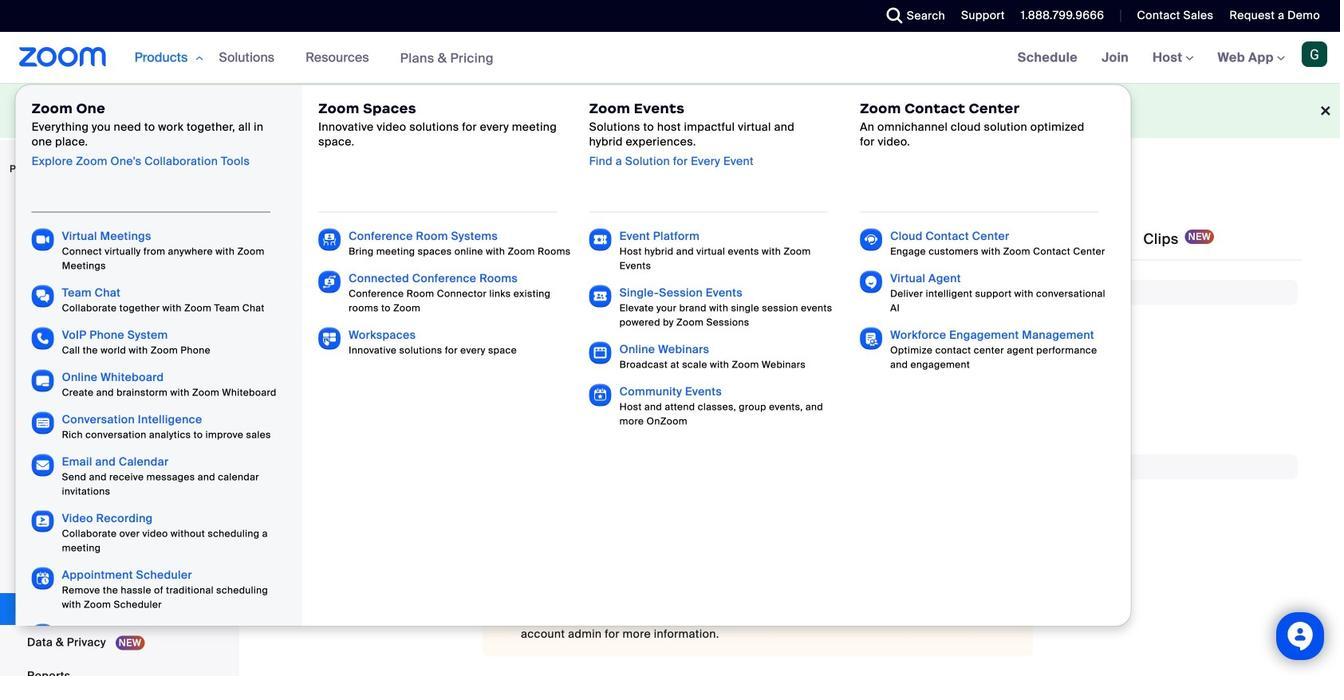 Task type: describe. For each thing, give the bounding box(es) containing it.
email calendar image
[[32, 454, 54, 477]]

personal menu menu
[[0, 191, 235, 676]]

workforce engagement management image
[[860, 327, 882, 350]]

online webinars image
[[589, 342, 612, 364]]

video recording image
[[32, 511, 54, 533]]

voip phone system image
[[32, 327, 54, 350]]

connected conference rooms image
[[318, 271, 341, 293]]

team chat image
[[32, 285, 54, 308]]

profile picture image
[[1302, 41, 1327, 67]]

workvivo image
[[32, 624, 54, 647]]



Task type: vqa. For each thing, say whether or not it's contained in the screenshot.
email calendar icon
yes



Task type: locate. For each thing, give the bounding box(es) containing it.
virtual meetings image
[[32, 229, 54, 251]]

virtual agent image
[[860, 271, 882, 293]]

meetings navigation
[[1006, 32, 1340, 84]]

general element
[[473, 280, 1298, 429]]

banner
[[0, 32, 1340, 676]]

conversation intelligence image
[[32, 412, 54, 434]]

workspaces image
[[318, 327, 341, 350]]

online whiteboard image
[[32, 370, 54, 392]]

security element
[[473, 455, 1298, 676]]

Search Settings text field
[[278, 166, 652, 191]]

menu bar
[[278, 280, 461, 478]]

tabs of my account settings page tab list
[[278, 217, 1217, 262]]

conference room systems image
[[318, 229, 341, 251]]

appointment scheduler image
[[32, 568, 54, 590]]

event platform image
[[589, 229, 612, 251]]

zoom logo image
[[19, 47, 107, 67]]

footer
[[0, 83, 1340, 138]]

single-session events image
[[589, 285, 612, 308]]

product information navigation
[[15, 32, 1132, 676]]

community events image
[[589, 384, 612, 406]]

cloud contact center image
[[860, 229, 882, 251]]



